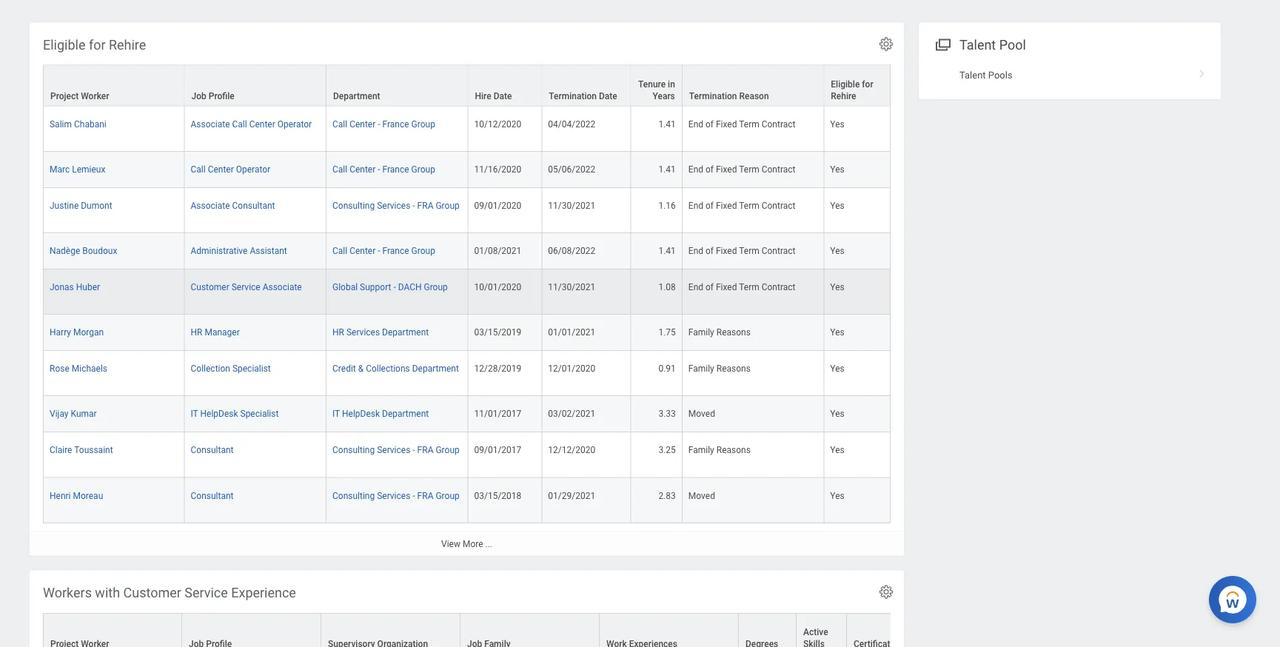 Task type: vqa. For each thing, say whether or not it's contained in the screenshot.
topmost for
yes



Task type: locate. For each thing, give the bounding box(es) containing it.
2 term from the top
[[740, 165, 760, 175]]

2 11/30/2021 from the top
[[548, 283, 596, 293]]

5 end of fixed term contract from the top
[[689, 283, 796, 293]]

configure workers with customer service experience image
[[879, 585, 895, 601]]

0 horizontal spatial eligible
[[43, 37, 86, 53]]

end for 11/16/2020
[[689, 165, 704, 175]]

assistant
[[250, 246, 287, 257]]

worker
[[81, 91, 109, 102]]

helpdesk down & at the left of the page
[[342, 409, 380, 420]]

1 horizontal spatial date
[[599, 91, 618, 102]]

1 horizontal spatial helpdesk
[[342, 409, 380, 420]]

termination date
[[549, 91, 618, 102]]

associate
[[191, 119, 230, 130], [191, 201, 230, 211], [263, 283, 302, 293]]

yes element for 09/01/2017
[[831, 443, 845, 456]]

3 term from the top
[[740, 201, 760, 211]]

1 reasons from the top
[[717, 328, 751, 338]]

service down administrative assistant
[[232, 283, 261, 293]]

consulting services - fra group
[[333, 201, 460, 211], [333, 446, 460, 456], [333, 491, 460, 501]]

3 france from the top
[[383, 246, 409, 257]]

1.41 down "years"
[[659, 119, 676, 130]]

2 vertical spatial consulting services - fra group
[[333, 491, 460, 501]]

4 row from the top
[[43, 188, 891, 234]]

2 france from the top
[[383, 165, 409, 175]]

hr for hr manager
[[191, 328, 203, 338]]

yes element for 03/15/2019
[[831, 325, 845, 338]]

0 horizontal spatial it
[[191, 409, 198, 420]]

2 reasons from the top
[[717, 364, 751, 375]]

yes
[[831, 119, 845, 130], [831, 165, 845, 175], [831, 201, 845, 211], [831, 246, 845, 257], [831, 283, 845, 293], [831, 328, 845, 338], [831, 364, 845, 375], [831, 409, 845, 420], [831, 446, 845, 456], [831, 491, 845, 501]]

1 vertical spatial 11/30/2021
[[548, 283, 596, 293]]

row
[[43, 65, 891, 107], [43, 107, 891, 152], [43, 152, 891, 188], [43, 188, 891, 234], [43, 234, 891, 270], [43, 270, 891, 315], [43, 315, 891, 352], [43, 352, 891, 397], [43, 397, 891, 433], [43, 433, 891, 479], [43, 479, 891, 524]]

chevron right image
[[1193, 65, 1213, 79]]

moved
[[689, 409, 716, 420], [689, 491, 716, 501]]

1 moved from the top
[[689, 409, 716, 420]]

1 consulting services - fra group from the top
[[333, 201, 460, 211]]

hr for hr services department
[[333, 328, 344, 338]]

family right 0.91
[[689, 364, 715, 375]]

row containing harry morgan
[[43, 315, 891, 352]]

2 yes element from the top
[[831, 162, 845, 175]]

4 of from the top
[[706, 246, 714, 257]]

family reasons right 3.25
[[689, 446, 751, 456]]

eligible for rehire inside popup button
[[831, 79, 874, 102]]

- for 10/01/2020
[[394, 283, 396, 293]]

4 column header from the left
[[461, 614, 600, 647]]

1 vertical spatial consultant link
[[191, 488, 234, 501]]

family reasons for 0.91
[[689, 364, 751, 375]]

0 vertical spatial moved
[[689, 409, 716, 420]]

5 fixed from the top
[[716, 283, 737, 293]]

6 yes element from the top
[[831, 325, 845, 338]]

helpdesk
[[200, 409, 238, 420], [342, 409, 380, 420]]

0 vertical spatial consulting services - fra group
[[333, 201, 460, 211]]

date right hire
[[494, 91, 512, 102]]

1 hr from the left
[[191, 328, 203, 338]]

moreau
[[73, 491, 103, 501]]

2 yes from the top
[[831, 165, 845, 175]]

specialist
[[233, 364, 271, 375], [240, 409, 279, 420]]

center for call center operator
[[350, 165, 376, 175]]

1 vertical spatial family reasons
[[689, 364, 751, 375]]

end of fixed term contract for 09/01/2020
[[689, 201, 796, 211]]

michaels
[[72, 364, 107, 375]]

helpdesk for specialist
[[200, 409, 238, 420]]

2 termination from the left
[[690, 91, 737, 102]]

yes for 03/15/2018
[[831, 491, 845, 501]]

justine dumont
[[50, 201, 112, 211]]

consultant
[[232, 201, 275, 211], [191, 446, 234, 456], [191, 491, 234, 501]]

0 horizontal spatial date
[[494, 91, 512, 102]]

date inside popup button
[[599, 91, 618, 102]]

1 vertical spatial specialist
[[240, 409, 279, 420]]

5 term from the top
[[740, 283, 760, 293]]

service
[[232, 283, 261, 293], [185, 586, 228, 601]]

marc lemieux link
[[50, 162, 105, 175]]

1 yes element from the top
[[831, 116, 845, 130]]

yes for 01/08/2021
[[831, 246, 845, 257]]

hr inside 'link'
[[333, 328, 344, 338]]

6 row from the top
[[43, 270, 891, 315]]

10 row from the top
[[43, 433, 891, 479]]

customer right with
[[123, 586, 181, 601]]

yes for 10/01/2020
[[831, 283, 845, 293]]

2 1.41 from the top
[[659, 165, 676, 175]]

reasons for 0.91
[[717, 364, 751, 375]]

1 vertical spatial associate
[[191, 201, 230, 211]]

1 vertical spatial customer
[[123, 586, 181, 601]]

1 horizontal spatial service
[[232, 283, 261, 293]]

03/15/2019
[[475, 328, 522, 338]]

2 consultant link from the top
[[191, 488, 234, 501]]

1 family reasons from the top
[[689, 328, 751, 338]]

2 call center - france group from the top
[[333, 165, 436, 175]]

2 call center - france group link from the top
[[333, 162, 436, 175]]

of for 01/08/2021
[[706, 246, 714, 257]]

0 vertical spatial customer
[[191, 283, 229, 293]]

talent for talent pool
[[960, 37, 997, 53]]

department inside 'link'
[[382, 328, 429, 338]]

1 vertical spatial consulting
[[333, 446, 375, 456]]

france for 11/16/2020
[[383, 165, 409, 175]]

11/30/2021 down the 05/06/2022
[[548, 201, 596, 211]]

2 vertical spatial call center - france group link
[[333, 243, 436, 257]]

3 yes from the top
[[831, 201, 845, 211]]

0 horizontal spatial for
[[89, 37, 106, 53]]

consultant link for henri moreau
[[191, 488, 234, 501]]

termination for termination date
[[549, 91, 597, 102]]

9 yes element from the top
[[831, 443, 845, 456]]

group for 09/01/2020
[[436, 201, 460, 211]]

1.41 for 06/08/2022
[[659, 246, 676, 257]]

0 vertical spatial reasons
[[717, 328, 751, 338]]

yes element for 09/01/2020
[[831, 198, 845, 211]]

reasons right 0.91
[[717, 364, 751, 375]]

2 vertical spatial 1.41
[[659, 246, 676, 257]]

active skills button
[[797, 614, 847, 647]]

1 vertical spatial consulting services - fra group
[[333, 446, 460, 456]]

fra up view more ... link
[[418, 491, 434, 501]]

reasons for 3.25
[[717, 446, 751, 456]]

term for 10/12/2020
[[740, 119, 760, 130]]

03/15/2018
[[475, 491, 522, 501]]

10 yes element from the top
[[831, 488, 845, 501]]

0 vertical spatial 1.41
[[659, 119, 676, 130]]

row up 09/01/2017 on the bottom left
[[43, 397, 891, 433]]

yes for 03/15/2019
[[831, 328, 845, 338]]

associate consultant
[[191, 201, 275, 211]]

moved for 2.83
[[689, 491, 716, 501]]

2 vertical spatial consultant
[[191, 491, 234, 501]]

fra for 09/01/2017
[[418, 446, 434, 456]]

0 vertical spatial specialist
[[233, 364, 271, 375]]

5 yes element from the top
[[831, 280, 845, 293]]

4 yes from the top
[[831, 246, 845, 257]]

1 vertical spatial consulting services - fra group link
[[333, 443, 460, 456]]

2 it from the left
[[333, 409, 340, 420]]

end
[[689, 119, 704, 130], [689, 165, 704, 175], [689, 201, 704, 211], [689, 246, 704, 257], [689, 283, 704, 293]]

group
[[412, 119, 436, 130], [412, 165, 436, 175], [436, 201, 460, 211], [412, 246, 436, 257], [424, 283, 448, 293], [436, 446, 460, 456], [436, 491, 460, 501]]

8 yes from the top
[[831, 409, 845, 420]]

associate for associate consultant
[[191, 201, 230, 211]]

department inside popup button
[[333, 91, 380, 102]]

term for 01/08/2021
[[740, 246, 760, 257]]

- for 11/16/2020
[[378, 165, 380, 175]]

3 reasons from the top
[[717, 446, 751, 456]]

1 horizontal spatial hr
[[333, 328, 344, 338]]

of for 10/12/2020
[[706, 119, 714, 130]]

consulting
[[333, 201, 375, 211], [333, 446, 375, 456], [333, 491, 375, 501]]

1 horizontal spatial eligible for rehire
[[831, 79, 874, 102]]

2 vertical spatial reasons
[[717, 446, 751, 456]]

henri moreau link
[[50, 488, 103, 501]]

operator up the associate consultant 'link'
[[236, 165, 271, 175]]

reasons right 1.75
[[717, 328, 751, 338]]

department
[[333, 91, 380, 102], [382, 328, 429, 338], [412, 364, 459, 375], [382, 409, 429, 420]]

1 yes from the top
[[831, 119, 845, 130]]

eligible inside eligible for rehire
[[831, 79, 860, 90]]

2 helpdesk from the left
[[342, 409, 380, 420]]

11/16/2020
[[475, 165, 522, 175]]

project
[[50, 91, 79, 102]]

center for administrative assistant
[[350, 246, 376, 257]]

2 consulting from the top
[[333, 446, 375, 456]]

3 of from the top
[[706, 201, 714, 211]]

1 vertical spatial reasons
[[717, 364, 751, 375]]

2 date from the left
[[599, 91, 618, 102]]

manager
[[205, 328, 240, 338]]

8 yes element from the top
[[831, 407, 845, 420]]

0 vertical spatial consultant
[[232, 201, 275, 211]]

2 hr from the left
[[333, 328, 344, 338]]

row up 12/28/2019
[[43, 315, 891, 352]]

2 vertical spatial call center - france group
[[333, 246, 436, 257]]

0 vertical spatial call center - france group link
[[333, 116, 436, 130]]

2 vertical spatial consulting services - fra group link
[[333, 488, 460, 501]]

5 row from the top
[[43, 234, 891, 270]]

1 of from the top
[[706, 119, 714, 130]]

it down the credit
[[333, 409, 340, 420]]

1 column header from the left
[[43, 614, 182, 647]]

2 contract from the top
[[762, 165, 796, 175]]

3 fra from the top
[[418, 491, 434, 501]]

0 vertical spatial associate
[[191, 119, 230, 130]]

1 contract from the top
[[762, 119, 796, 130]]

0 vertical spatial rehire
[[109, 37, 146, 53]]

2 moved from the top
[[689, 491, 716, 501]]

0 vertical spatial consulting
[[333, 201, 375, 211]]

call center - france group link for 01/08/2021
[[333, 243, 436, 257]]

group for 10/12/2020
[[412, 119, 436, 130]]

yes for 11/01/2017
[[831, 409, 845, 420]]

rehire
[[109, 37, 146, 53], [831, 91, 857, 102]]

1 family from the top
[[689, 328, 715, 338]]

4 contract from the top
[[762, 246, 796, 257]]

- for 09/01/2017
[[413, 446, 415, 456]]

credit & collections department link
[[333, 361, 459, 375]]

row up 09/01/2020
[[43, 152, 891, 188]]

0 horizontal spatial termination
[[549, 91, 597, 102]]

0 vertical spatial call center - france group
[[333, 119, 436, 130]]

row up 11/01/2017
[[43, 352, 891, 397]]

eligible for rehire
[[43, 37, 146, 53], [831, 79, 874, 102]]

1 helpdesk from the left
[[200, 409, 238, 420]]

4 end of fixed term contract from the top
[[689, 246, 796, 257]]

1 vertical spatial talent
[[960, 70, 986, 81]]

group for 09/01/2017
[[436, 446, 460, 456]]

active skills column header
[[797, 614, 848, 647]]

of for 11/16/2020
[[706, 165, 714, 175]]

consulting services - fra group link for 09/01/2020
[[333, 198, 460, 211]]

group for 03/15/2018
[[436, 491, 460, 501]]

operator down job profile popup button
[[278, 119, 312, 130]]

5 of from the top
[[706, 283, 714, 293]]

2 vertical spatial family
[[689, 446, 715, 456]]

tenure in years
[[639, 79, 676, 102]]

3 contract from the top
[[762, 201, 796, 211]]

column header
[[43, 614, 182, 647], [182, 614, 322, 647], [322, 614, 461, 647], [461, 614, 600, 647], [600, 614, 739, 647], [739, 614, 797, 647]]

2 consulting services - fra group from the top
[[333, 446, 460, 456]]

dumont
[[81, 201, 112, 211]]

end for 01/08/2021
[[689, 246, 704, 257]]

yes element for 10/01/2020
[[831, 280, 845, 293]]

01/01/2021
[[548, 328, 596, 338]]

6 yes from the top
[[831, 328, 845, 338]]

group for 10/01/2020
[[424, 283, 448, 293]]

consulting services - fra group link
[[333, 198, 460, 211], [333, 443, 460, 456], [333, 488, 460, 501]]

call
[[232, 119, 247, 130], [333, 119, 348, 130], [191, 165, 206, 175], [333, 165, 348, 175], [333, 246, 348, 257]]

0 vertical spatial family reasons
[[689, 328, 751, 338]]

3 family from the top
[[689, 446, 715, 456]]

of for 09/01/2020
[[706, 201, 714, 211]]

term
[[740, 119, 760, 130], [740, 165, 760, 175], [740, 201, 760, 211], [740, 246, 760, 257], [740, 283, 760, 293]]

row up 03/15/2018 at the bottom
[[43, 433, 891, 479]]

row up view more ... link
[[43, 479, 891, 524]]

3 call center - france group link from the top
[[333, 243, 436, 257]]

family reasons right 1.75
[[689, 328, 751, 338]]

call center - france group link for 10/12/2020
[[333, 116, 436, 130]]

1 france from the top
[[383, 119, 409, 130]]

row up '01/08/2021'
[[43, 188, 891, 234]]

1 vertical spatial consultant
[[191, 446, 234, 456]]

center for associate call center operator
[[350, 119, 376, 130]]

it down the collection
[[191, 409, 198, 420]]

10/12/2020
[[475, 119, 522, 130]]

fra down it helpdesk department
[[418, 446, 434, 456]]

fixed for 01/08/2021
[[716, 246, 737, 257]]

04/04/2022
[[548, 119, 596, 130]]

10 yes from the top
[[831, 491, 845, 501]]

moved right 3.33
[[689, 409, 716, 420]]

12/01/2020
[[548, 364, 596, 375]]

11/30/2021 down 06/08/2022
[[548, 283, 596, 293]]

1 fra from the top
[[418, 201, 434, 211]]

1 term from the top
[[740, 119, 760, 130]]

1 1.41 from the top
[[659, 119, 676, 130]]

for
[[89, 37, 106, 53], [863, 79, 874, 90]]

3 end of fixed term contract from the top
[[689, 201, 796, 211]]

customer down administrative
[[191, 283, 229, 293]]

1.75
[[659, 328, 676, 338]]

2 vertical spatial fra
[[418, 491, 434, 501]]

moved right 2.83 on the bottom of page
[[689, 491, 716, 501]]

1 call center - france group link from the top
[[333, 116, 436, 130]]

2 talent from the top
[[960, 70, 986, 81]]

row up 10/12/2020
[[43, 65, 891, 107]]

1 vertical spatial operator
[[236, 165, 271, 175]]

hr up the credit
[[333, 328, 344, 338]]

11/30/2021 for 09/01/2020
[[548, 201, 596, 211]]

row up 10/01/2020
[[43, 234, 891, 270]]

1 vertical spatial fra
[[418, 446, 434, 456]]

specialist down collection specialist
[[240, 409, 279, 420]]

fra for 03/15/2018
[[418, 491, 434, 501]]

1 vertical spatial service
[[185, 586, 228, 601]]

3 yes element from the top
[[831, 198, 845, 211]]

consultant link
[[191, 443, 234, 456], [191, 488, 234, 501]]

4 end from the top
[[689, 246, 704, 257]]

12/28/2019
[[475, 364, 522, 375]]

1.41 up 1.16
[[659, 165, 676, 175]]

0 horizontal spatial helpdesk
[[200, 409, 238, 420]]

collection specialist link
[[191, 361, 271, 375]]

marc lemieux
[[50, 165, 105, 175]]

-
[[378, 119, 380, 130], [378, 165, 380, 175], [413, 201, 415, 211], [378, 246, 380, 257], [394, 283, 396, 293], [413, 446, 415, 456], [413, 491, 415, 501]]

1 horizontal spatial eligible
[[831, 79, 860, 90]]

0 vertical spatial eligible for rehire
[[43, 37, 146, 53]]

family right 3.25
[[689, 446, 715, 456]]

rose michaels
[[50, 364, 107, 375]]

3 1.41 from the top
[[659, 246, 676, 257]]

harry morgan
[[50, 328, 104, 338]]

claire
[[50, 446, 72, 456]]

1 talent from the top
[[960, 37, 997, 53]]

4 yes element from the top
[[831, 243, 845, 257]]

henri
[[50, 491, 71, 501]]

call center - france group for 10/12/2020
[[333, 119, 436, 130]]

of
[[706, 119, 714, 130], [706, 165, 714, 175], [706, 201, 714, 211], [706, 246, 714, 257], [706, 283, 714, 293]]

1 vertical spatial rehire
[[831, 91, 857, 102]]

0 vertical spatial consultant link
[[191, 443, 234, 456]]

1 vertical spatial call center - france group link
[[333, 162, 436, 175]]

row containing vijay kumar
[[43, 397, 891, 433]]

talent for talent pools
[[960, 70, 986, 81]]

1 horizontal spatial it
[[333, 409, 340, 420]]

talent left pools
[[960, 70, 986, 81]]

contract for 01/08/2021
[[762, 246, 796, 257]]

end for 09/01/2020
[[689, 201, 704, 211]]

date inside popup button
[[494, 91, 512, 102]]

talent up talent pools
[[960, 37, 997, 53]]

date
[[494, 91, 512, 102], [599, 91, 618, 102]]

associate for associate call center operator
[[191, 119, 230, 130]]

row containing henri moreau
[[43, 479, 891, 524]]

- for 09/01/2020
[[413, 201, 415, 211]]

1 call center - france group from the top
[[333, 119, 436, 130]]

1 it from the left
[[191, 409, 198, 420]]

nadège boudoux link
[[50, 243, 117, 257]]

vijay kumar
[[50, 409, 97, 420]]

0 vertical spatial operator
[[278, 119, 312, 130]]

associate inside 'link'
[[191, 201, 230, 211]]

it for it helpdesk department
[[333, 409, 340, 420]]

1 vertical spatial moved
[[689, 491, 716, 501]]

date for termination date
[[599, 91, 618, 102]]

reasons right 3.25
[[717, 446, 751, 456]]

fra left 09/01/2020
[[418, 201, 434, 211]]

- for 10/12/2020
[[378, 119, 380, 130]]

termination up 04/04/2022
[[549, 91, 597, 102]]

associate down assistant
[[263, 283, 302, 293]]

1.41 up 1.08
[[659, 246, 676, 257]]

support
[[360, 283, 391, 293]]

0 vertical spatial consulting services - fra group link
[[333, 198, 460, 211]]

3 consulting from the top
[[333, 491, 375, 501]]

workers with customer service experience element
[[30, 571, 987, 647]]

2 vertical spatial consulting
[[333, 491, 375, 501]]

call center - france group link for 11/16/2020
[[333, 162, 436, 175]]

2 vertical spatial associate
[[263, 283, 302, 293]]

2 of from the top
[[706, 165, 714, 175]]

0 horizontal spatial hr
[[191, 328, 203, 338]]

1 horizontal spatial rehire
[[831, 91, 857, 102]]

family reasons right 0.91
[[689, 364, 751, 375]]

1 vertical spatial eligible
[[831, 79, 860, 90]]

kumar
[[71, 409, 97, 420]]

3 row from the top
[[43, 152, 891, 188]]

0 horizontal spatial customer
[[123, 586, 181, 601]]

services
[[377, 201, 411, 211], [347, 328, 380, 338], [377, 446, 411, 456], [377, 491, 411, 501]]

8 row from the top
[[43, 352, 891, 397]]

2 vertical spatial france
[[383, 246, 409, 257]]

2 family reasons from the top
[[689, 364, 751, 375]]

11/30/2021 for 10/01/2020
[[548, 283, 596, 293]]

1 vertical spatial eligible for rehire
[[831, 79, 874, 102]]

service left experience
[[185, 586, 228, 601]]

service inside "link"
[[232, 283, 261, 293]]

0 vertical spatial fra
[[418, 201, 434, 211]]

01/08/2021
[[475, 246, 522, 257]]

menu group image
[[933, 34, 953, 54]]

consulting services - fra group for 03/15/2018
[[333, 491, 460, 501]]

2 fixed from the top
[[716, 165, 737, 175]]

3.25
[[659, 446, 676, 456]]

yes element
[[831, 116, 845, 130], [831, 162, 845, 175], [831, 198, 845, 211], [831, 243, 845, 257], [831, 280, 845, 293], [831, 325, 845, 338], [831, 361, 845, 375], [831, 407, 845, 420], [831, 443, 845, 456], [831, 488, 845, 501]]

5 end from the top
[[689, 283, 704, 293]]

1 consulting from the top
[[333, 201, 375, 211]]

family right 1.75
[[689, 328, 715, 338]]

2 end from the top
[[689, 165, 704, 175]]

3 consulting services - fra group link from the top
[[333, 488, 460, 501]]

of for 10/01/2020
[[706, 283, 714, 293]]

0 vertical spatial service
[[232, 283, 261, 293]]

yes for 10/12/2020
[[831, 119, 845, 130]]

1 horizontal spatial customer
[[191, 283, 229, 293]]

center
[[249, 119, 275, 130], [350, 119, 376, 130], [208, 165, 234, 175], [350, 165, 376, 175], [350, 246, 376, 257]]

collections
[[366, 364, 410, 375]]

hr left manager
[[191, 328, 203, 338]]

1 end from the top
[[689, 119, 704, 130]]

1 vertical spatial call center - france group
[[333, 165, 436, 175]]

job profile button
[[185, 66, 326, 106]]

customer inside "link"
[[191, 283, 229, 293]]

0 vertical spatial 11/30/2021
[[548, 201, 596, 211]]

0 vertical spatial france
[[383, 119, 409, 130]]

5 contract from the top
[[762, 283, 796, 293]]

pool
[[1000, 37, 1027, 53]]

4 term from the top
[[740, 246, 760, 257]]

1 horizontal spatial termination
[[690, 91, 737, 102]]

1 vertical spatial 1.41
[[659, 165, 676, 175]]

1 date from the left
[[494, 91, 512, 102]]

associate down 'call center operator'
[[191, 201, 230, 211]]

3 column header from the left
[[322, 614, 461, 647]]

1 row from the top
[[43, 65, 891, 107]]

huber
[[76, 283, 100, 293]]

talent pools link
[[919, 60, 1222, 91]]

1 vertical spatial for
[[863, 79, 874, 90]]

0 vertical spatial family
[[689, 328, 715, 338]]

row containing salim chabani
[[43, 107, 891, 152]]

termination reason button
[[683, 66, 824, 106]]

11/30/2021
[[548, 201, 596, 211], [548, 283, 596, 293]]

rose michaels link
[[50, 361, 107, 375]]

0 horizontal spatial service
[[185, 586, 228, 601]]

chabani
[[74, 119, 106, 130]]

helpdesk down the collection
[[200, 409, 238, 420]]

reason
[[740, 91, 769, 102]]

call center operator link
[[191, 162, 271, 175]]

2 vertical spatial family reasons
[[689, 446, 751, 456]]

active skills row
[[43, 614, 987, 647]]

operator
[[278, 119, 312, 130], [236, 165, 271, 175]]

7 yes from the top
[[831, 364, 845, 375]]

yes element for 11/01/2017
[[831, 407, 845, 420]]

row up the 03/15/2019
[[43, 270, 891, 315]]

1 vertical spatial france
[[383, 165, 409, 175]]

3 fixed from the top
[[716, 201, 737, 211]]

consultant inside 'link'
[[232, 201, 275, 211]]

date left the tenure in years
[[599, 91, 618, 102]]

0 vertical spatial talent
[[960, 37, 997, 53]]

specialist right the collection
[[233, 364, 271, 375]]

1 vertical spatial family
[[689, 364, 715, 375]]

services inside 'link'
[[347, 328, 380, 338]]

1 horizontal spatial for
[[863, 79, 874, 90]]

4 fixed from the top
[[716, 246, 737, 257]]

lemieux
[[72, 165, 105, 175]]

1 consultant link from the top
[[191, 443, 234, 456]]

1 11/30/2021 from the top
[[548, 201, 596, 211]]

call center - france group
[[333, 119, 436, 130], [333, 165, 436, 175], [333, 246, 436, 257]]

family for 3.25
[[689, 446, 715, 456]]

termination left reason
[[690, 91, 737, 102]]

1 horizontal spatial operator
[[278, 119, 312, 130]]

call for administrative assistant
[[333, 246, 348, 257]]

5 yes from the top
[[831, 283, 845, 293]]

associate down job profile
[[191, 119, 230, 130]]

0 horizontal spatial eligible for rehire
[[43, 37, 146, 53]]

row down hire
[[43, 107, 891, 152]]

family reasons
[[689, 328, 751, 338], [689, 364, 751, 375], [689, 446, 751, 456]]



Task type: describe. For each thing, give the bounding box(es) containing it.
helpdesk for department
[[342, 409, 380, 420]]

global
[[333, 283, 358, 293]]

global support - dach group
[[333, 283, 448, 293]]

salim chabani link
[[50, 116, 106, 130]]

term for 10/01/2020
[[740, 283, 760, 293]]

10/01/2020
[[475, 283, 522, 293]]

family for 1.75
[[689, 328, 715, 338]]

family reasons for 3.25
[[689, 446, 751, 456]]

yes element for 01/08/2021
[[831, 243, 845, 257]]

it helpdesk specialist link
[[191, 407, 279, 420]]

workers with customer service experience
[[43, 586, 296, 601]]

talent pool
[[960, 37, 1027, 53]]

france for 10/12/2020
[[383, 119, 409, 130]]

call for associate call center operator
[[333, 119, 348, 130]]

eligible for rehire element
[[30, 23, 905, 556]]

date for hire date
[[494, 91, 512, 102]]

1.08
[[659, 283, 676, 293]]

2 column header from the left
[[182, 614, 322, 647]]

reasons for 1.75
[[717, 328, 751, 338]]

boudoux
[[82, 246, 117, 257]]

jonas
[[50, 283, 74, 293]]

12/12/2020
[[548, 446, 596, 456]]

row containing rose michaels
[[43, 352, 891, 397]]

skills
[[804, 639, 825, 647]]

contract for 10/12/2020
[[762, 119, 796, 130]]

contract for 11/16/2020
[[762, 165, 796, 175]]

hr manager link
[[191, 325, 240, 338]]

fixed for 11/16/2020
[[716, 165, 737, 175]]

yes element for 10/12/2020
[[831, 116, 845, 130]]

06/08/2022
[[548, 246, 596, 257]]

associate call center operator
[[191, 119, 312, 130]]

consulting for 03/15/2018
[[333, 491, 375, 501]]

customer service associate link
[[191, 280, 302, 293]]

nadège
[[50, 246, 80, 257]]

justine dumont link
[[50, 198, 112, 211]]

end of fixed term contract for 10/12/2020
[[689, 119, 796, 130]]

0 vertical spatial for
[[89, 37, 106, 53]]

job profile
[[192, 91, 235, 102]]

end of fixed term contract for 01/08/2021
[[689, 246, 796, 257]]

6 column header from the left
[[739, 614, 797, 647]]

0 vertical spatial eligible
[[43, 37, 86, 53]]

marc
[[50, 165, 70, 175]]

contract for 09/01/2020
[[762, 201, 796, 211]]

jonas huber link
[[50, 280, 100, 293]]

row containing tenure in years
[[43, 65, 891, 107]]

credit
[[333, 364, 356, 375]]

03/02/2021
[[548, 409, 596, 420]]

fixed for 10/01/2020
[[716, 283, 737, 293]]

consulting services - fra group for 09/01/2017
[[333, 446, 460, 456]]

services for 03/15/2019
[[347, 328, 380, 338]]

end for 10/01/2020
[[689, 283, 704, 293]]

it helpdesk department
[[333, 409, 429, 420]]

...
[[486, 539, 493, 550]]

0 horizontal spatial rehire
[[109, 37, 146, 53]]

row containing marc lemieux
[[43, 152, 891, 188]]

consulting services - fra group for 09/01/2020
[[333, 201, 460, 211]]

credit & collections department
[[333, 364, 459, 375]]

end of fixed term contract for 10/01/2020
[[689, 283, 796, 293]]

dach
[[398, 283, 422, 293]]

yes for 09/01/2020
[[831, 201, 845, 211]]

administrative assistant
[[191, 246, 287, 257]]

termination for termination reason
[[690, 91, 737, 102]]

yes for 09/01/2017
[[831, 446, 845, 456]]

workers
[[43, 586, 92, 601]]

services for 03/15/2018
[[377, 491, 411, 501]]

termination date button
[[543, 66, 631, 106]]

fixed for 09/01/2020
[[716, 201, 737, 211]]

jonas huber
[[50, 283, 100, 293]]

hire
[[475, 91, 492, 102]]

1.41 for 04/04/2022
[[659, 119, 676, 130]]

row containing claire toussaint
[[43, 433, 891, 479]]

in
[[668, 79, 676, 90]]

salim chabani
[[50, 119, 106, 130]]

global support - dach group link
[[333, 280, 448, 293]]

consulting for 09/01/2017
[[333, 446, 375, 456]]

11/01/2017
[[475, 409, 522, 420]]

talent pools
[[960, 70, 1013, 81]]

consulting for 09/01/2020
[[333, 201, 375, 211]]

- for 01/08/2021
[[378, 246, 380, 257]]

7 yes element from the top
[[831, 361, 845, 375]]

administrative
[[191, 246, 248, 257]]

term for 11/16/2020
[[740, 165, 760, 175]]

job
[[192, 91, 207, 102]]

it helpdesk department link
[[333, 407, 429, 420]]

5 column header from the left
[[600, 614, 739, 647]]

family for 0.91
[[689, 364, 715, 375]]

&
[[358, 364, 364, 375]]

consultant for henri moreau
[[191, 491, 234, 501]]

services for 09/01/2020
[[377, 201, 411, 211]]

consulting services - fra group link for 09/01/2017
[[333, 443, 460, 456]]

experience
[[231, 586, 296, 601]]

consulting services - fra group link for 03/15/2018
[[333, 488, 460, 501]]

harry
[[50, 328, 71, 338]]

view more ...
[[442, 539, 493, 550]]

france for 01/08/2021
[[383, 246, 409, 257]]

collection
[[191, 364, 230, 375]]

term for 09/01/2020
[[740, 201, 760, 211]]

row containing nadège boudoux
[[43, 234, 891, 270]]

active skills
[[804, 628, 829, 647]]

rehire inside eligible for rehire
[[831, 91, 857, 102]]

call center - france group for 11/16/2020
[[333, 165, 436, 175]]

years
[[653, 91, 676, 102]]

1.41 for 05/06/2022
[[659, 165, 676, 175]]

toussaint
[[74, 446, 113, 456]]

09/01/2017
[[475, 446, 522, 456]]

eligible for rehire button
[[825, 66, 890, 106]]

fra for 09/01/2020
[[418, 201, 434, 211]]

0.91
[[659, 364, 676, 375]]

end of fixed term contract for 11/16/2020
[[689, 165, 796, 175]]

contract for 10/01/2020
[[762, 283, 796, 293]]

with
[[95, 586, 120, 601]]

0 horizontal spatial operator
[[236, 165, 271, 175]]

end for 10/12/2020
[[689, 119, 704, 130]]

henri moreau
[[50, 491, 103, 501]]

associate consultant link
[[191, 198, 275, 211]]

active
[[804, 628, 829, 638]]

row containing justine dumont
[[43, 188, 891, 234]]

moved for 3.33
[[689, 409, 716, 420]]

it helpdesk specialist
[[191, 409, 279, 420]]

claire toussaint
[[50, 446, 113, 456]]

salim
[[50, 119, 72, 130]]

05/06/2022
[[548, 165, 596, 175]]

family reasons for 1.75
[[689, 328, 751, 338]]

consultant link for claire toussaint
[[191, 443, 234, 456]]

call for call center operator
[[333, 165, 348, 175]]

yes element for 03/15/2018
[[831, 488, 845, 501]]

hr services department
[[333, 328, 429, 338]]

services for 09/01/2017
[[377, 446, 411, 456]]

customer service associate
[[191, 283, 302, 293]]

it for it helpdesk specialist
[[191, 409, 198, 420]]

row containing jonas huber
[[43, 270, 891, 315]]

collection specialist
[[191, 364, 271, 375]]

hr services department link
[[333, 325, 429, 338]]

for inside popup button
[[863, 79, 874, 90]]

group for 11/16/2020
[[412, 165, 436, 175]]

project worker button
[[44, 66, 184, 106]]

- for 03/15/2018
[[413, 491, 415, 501]]

fixed for 10/12/2020
[[716, 119, 737, 130]]

tenure
[[639, 79, 666, 90]]

morgan
[[73, 328, 104, 338]]

configure eligible for rehire image
[[879, 36, 895, 53]]

group for 01/08/2021
[[412, 246, 436, 257]]

profile
[[209, 91, 235, 102]]

hire date button
[[469, 66, 542, 106]]

administrative assistant link
[[191, 243, 287, 257]]

department button
[[327, 66, 468, 106]]

claire toussaint link
[[50, 443, 113, 456]]

termination reason
[[690, 91, 769, 102]]

consultant for claire toussaint
[[191, 446, 234, 456]]

vijay kumar link
[[50, 407, 97, 420]]

call center - france group for 01/08/2021
[[333, 246, 436, 257]]

hr manager
[[191, 328, 240, 338]]

harry morgan link
[[50, 325, 104, 338]]

associate inside "link"
[[263, 283, 302, 293]]

call center operator
[[191, 165, 271, 175]]



